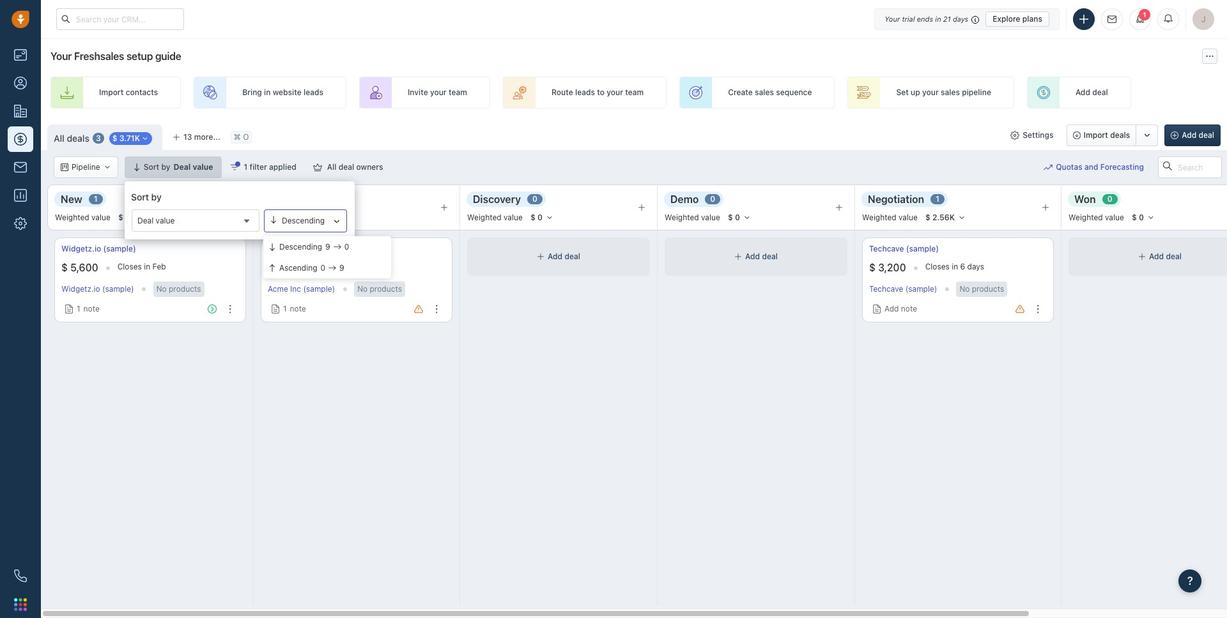Task type: vqa. For each thing, say whether or not it's contained in the screenshot.
the bottom ago
no



Task type: describe. For each thing, give the bounding box(es) containing it.
1 horizontal spatial 9
[[339, 263, 344, 273]]

$ 3.71k button
[[105, 131, 156, 146]]

sort for sort by deal value
[[144, 162, 159, 172]]

1 widgetz.io from the top
[[61, 244, 101, 254]]

$ 3.71k button
[[109, 132, 152, 145]]

(sample) up add note
[[905, 285, 937, 294]]

deal value button
[[131, 204, 263, 233]]

value for discovery
[[504, 213, 523, 223]]

3.71k
[[119, 134, 140, 143]]

settings
[[1023, 130, 1054, 140]]

2 leads from the left
[[575, 88, 595, 97]]

1 widgetz.io (sample) link from the top
[[61, 244, 136, 254]]

1 filter applied
[[244, 162, 296, 172]]

⌘ o
[[234, 133, 249, 142]]

all deals link
[[54, 132, 89, 145]]

add inside add deal link
[[1076, 88, 1090, 97]]

weighted for demo
[[665, 213, 699, 223]]

route leads to your team link
[[503, 77, 667, 109]]

bring in website leads
[[242, 88, 323, 97]]

settings button
[[1004, 125, 1060, 146]]

add inside add note button
[[885, 304, 899, 314]]

weighted value for demo
[[665, 213, 720, 223]]

o
[[243, 133, 249, 142]]

quotas
[[1056, 163, 1083, 172]]

to
[[597, 88, 605, 97]]

set
[[896, 88, 909, 97]]

descending button
[[263, 204, 351, 233]]

import deals
[[1084, 130, 1130, 140]]

2 acme inc (sample) link from the top
[[268, 285, 335, 294]]

set up your sales pipeline
[[896, 88, 991, 97]]

no products for $ 5,600
[[156, 284, 201, 294]]

add deal inside button
[[1182, 130, 1214, 140]]

explore
[[993, 14, 1020, 23]]

deal inside add deal link
[[1092, 88, 1108, 97]]

sales inside set up your sales pipeline "link"
[[941, 88, 960, 97]]

$ 3.71k
[[112, 134, 140, 143]]

3,200
[[878, 262, 906, 274]]

value for demo
[[701, 213, 720, 223]]

add deal button
[[1165, 125, 1221, 146]]

1 acme inc (sample) link from the top
[[268, 244, 337, 254]]

note for $ 5,600
[[83, 304, 100, 314]]

2 acme inc (sample) from the top
[[268, 285, 335, 294]]

create
[[728, 88, 753, 97]]

2 techcave (sample) link from the top
[[869, 285, 937, 294]]

$ 0 for discovery
[[530, 213, 543, 222]]

import contacts
[[99, 88, 158, 97]]

trial
[[902, 14, 915, 23]]

1 techcave from the top
[[869, 244, 904, 254]]

invite your team link
[[359, 77, 490, 109]]

2 widgetz.io (sample) link from the top
[[61, 285, 134, 294]]

up
[[911, 88, 920, 97]]

sequence
[[776, 88, 812, 97]]

1 acme inc (sample) from the top
[[268, 244, 337, 254]]

deal value
[[137, 216, 175, 226]]

sort by
[[131, 192, 162, 203]]

Search your CRM... text field
[[56, 8, 184, 30]]

0 vertical spatial days
[[953, 14, 968, 23]]

create sales sequence link
[[680, 77, 835, 109]]

1 vertical spatial days
[[967, 262, 984, 272]]

website
[[273, 88, 301, 97]]

guide
[[155, 50, 181, 62]]

quotas and forecasting
[[1056, 163, 1144, 172]]

in for negotiation
[[952, 262, 958, 272]]

weighted value for new
[[55, 213, 111, 223]]

1.12k
[[125, 213, 145, 222]]

$ 0 button for won
[[1126, 211, 1161, 225]]

ascending 0
[[279, 263, 325, 273]]

in for new
[[144, 262, 150, 272]]

1 techcave (sample) from the top
[[869, 244, 939, 254]]

explore plans link
[[986, 11, 1049, 27]]

ascending
[[279, 263, 317, 273]]

value inside popup button
[[156, 216, 175, 226]]

weighted for won
[[1069, 213, 1103, 223]]

$ 0 button for demo
[[722, 211, 757, 225]]

feb
[[152, 262, 166, 272]]

negotiation
[[868, 193, 924, 205]]

closes in dec
[[314, 262, 363, 272]]

your freshsales setup guide
[[50, 50, 181, 62]]

2.56k
[[932, 213, 955, 222]]

$ 1.12k
[[118, 213, 145, 222]]

(sample) up closes in dec
[[304, 244, 337, 254]]

container_wx8msf4aqz5i3rn1 image inside quotas and forecasting link
[[1044, 163, 1053, 172]]

1 inside button
[[244, 162, 248, 172]]

contacts
[[126, 88, 158, 97]]

weighted for discovery
[[467, 213, 502, 223]]

plans
[[1023, 14, 1042, 23]]

0 vertical spatial deal
[[174, 162, 191, 172]]

2 your from the left
[[607, 88, 623, 97]]

(sample) down closes in feb
[[102, 285, 134, 294]]

your for your trial ends in 21 days
[[885, 14, 900, 23]]

$ 100
[[268, 262, 294, 274]]

closes in feb
[[117, 262, 166, 272]]

closes in 6 days
[[925, 262, 984, 272]]

set up your sales pipeline link
[[848, 77, 1014, 109]]

2 techcave (sample) from the top
[[869, 285, 937, 294]]

deals for import
[[1110, 130, 1130, 140]]

route
[[552, 88, 573, 97]]

dec
[[349, 262, 363, 272]]

add note
[[885, 304, 917, 314]]

all deals 3
[[54, 133, 101, 144]]

13
[[183, 132, 192, 142]]

1 widgetz.io (sample) from the top
[[61, 244, 136, 254]]

pipeline
[[72, 163, 100, 172]]

explore plans
[[993, 14, 1042, 23]]

team inside "link"
[[449, 88, 467, 97]]

sort by dialog
[[125, 182, 355, 240]]

freshsales
[[74, 50, 124, 62]]

filter
[[250, 162, 267, 172]]

(sample) down ascending 0
[[303, 285, 335, 294]]

add note button
[[869, 300, 920, 318]]

setup
[[126, 50, 153, 62]]

deals for all
[[67, 133, 89, 144]]

1 note for 5,600
[[77, 304, 100, 314]]

no products for $ 100
[[357, 284, 402, 294]]

no for $ 5,600
[[156, 284, 167, 294]]

container_wx8msf4aqz5i3rn1 image inside settings popup button
[[1011, 131, 1020, 140]]

value for negotiation
[[899, 213, 918, 223]]



Task type: locate. For each thing, give the bounding box(es) containing it.
all deal owners
[[327, 162, 383, 172]]

2 products from the left
[[370, 284, 402, 294]]

import
[[99, 88, 124, 97], [1084, 130, 1108, 140]]

deal inside all deal owners button
[[339, 162, 354, 172]]

closes down descending 9
[[314, 262, 338, 272]]

phone element
[[8, 564, 33, 589]]

1 vertical spatial your
[[50, 50, 72, 62]]

0 horizontal spatial $ 0
[[530, 213, 543, 222]]

sort up sort by
[[144, 162, 159, 172]]

all left owners
[[327, 162, 337, 172]]

0 horizontal spatial no products
[[156, 284, 201, 294]]

0 vertical spatial import
[[99, 88, 124, 97]]

value
[[193, 162, 213, 172], [91, 213, 111, 223], [504, 213, 523, 223], [701, 213, 720, 223], [899, 213, 918, 223], [1105, 213, 1124, 223], [156, 216, 175, 226]]

9 up closes in dec
[[325, 242, 330, 252]]

in left 6
[[952, 262, 958, 272]]

techcave down $ 3,200
[[869, 285, 903, 294]]

1 vertical spatial by
[[151, 192, 162, 203]]

dialog containing descending
[[263, 236, 391, 279]]

2 note from the left
[[290, 304, 306, 314]]

1 $ 0 from the left
[[530, 213, 543, 222]]

0 horizontal spatial all
[[54, 133, 64, 144]]

all for deal
[[327, 162, 337, 172]]

$ 2.56k
[[925, 213, 955, 222]]

descending inside popup button
[[282, 216, 325, 226]]

by for sort by
[[151, 192, 162, 203]]

2 weighted from the left
[[467, 213, 502, 223]]

1 vertical spatial all
[[327, 162, 337, 172]]

3 note from the left
[[901, 304, 917, 314]]

container_wx8msf4aqz5i3rn1 image
[[230, 163, 239, 172], [313, 163, 322, 172], [1044, 163, 1053, 172], [537, 253, 545, 261], [65, 305, 74, 314], [271, 305, 280, 314]]

1 horizontal spatial sales
[[941, 88, 960, 97]]

no for $ 3,200
[[960, 284, 970, 294]]

1 note down 5,600
[[77, 304, 100, 314]]

1 horizontal spatial team
[[625, 88, 644, 97]]

1 horizontal spatial your
[[885, 14, 900, 23]]

acme inc (sample)
[[268, 244, 337, 254], [268, 285, 335, 294]]

applied
[[269, 162, 296, 172]]

1 vertical spatial widgetz.io (sample) link
[[61, 285, 134, 294]]

widgetz.io (sample) link up 5,600
[[61, 244, 136, 254]]

descending for descending
[[282, 216, 325, 226]]

0 horizontal spatial leads
[[304, 88, 323, 97]]

pipeline button
[[54, 157, 118, 178]]

sales inside create sales sequence 'link'
[[755, 88, 774, 97]]

sort inside dialog
[[131, 192, 149, 203]]

products for $ 5,600
[[169, 284, 201, 294]]

weighted for new
[[55, 213, 89, 223]]

2 acme from the top
[[268, 285, 288, 294]]

0 vertical spatial techcave (sample)
[[869, 244, 939, 254]]

(sample) down $ 2.56k
[[906, 244, 939, 254]]

descending inside dialog
[[279, 242, 322, 252]]

note inside button
[[901, 304, 917, 314]]

$ 0 for demo
[[728, 213, 740, 222]]

1 horizontal spatial products
[[370, 284, 402, 294]]

1 vertical spatial techcave
[[869, 285, 903, 294]]

deal down sort by
[[137, 216, 154, 226]]

0 vertical spatial techcave
[[869, 244, 904, 254]]

1 weighted value from the left
[[55, 213, 111, 223]]

3
[[96, 134, 101, 143]]

5 weighted value from the left
[[1069, 213, 1124, 223]]

all deal owners button
[[305, 157, 391, 178]]

weighted value for negotiation
[[862, 213, 918, 223]]

2 horizontal spatial no products
[[960, 284, 1004, 294]]

9
[[325, 242, 330, 252], [339, 263, 344, 273]]

import left 'contacts'
[[99, 88, 124, 97]]

0 horizontal spatial $ 0 button
[[525, 211, 559, 225]]

1 acme from the top
[[268, 244, 289, 254]]

inc up ascending on the left
[[291, 244, 302, 254]]

2 horizontal spatial products
[[972, 284, 1004, 294]]

container_wx8msf4aqz5i3rn1 image inside add note button
[[872, 305, 881, 314]]

weighted down discovery
[[467, 213, 502, 223]]

$ 3,200
[[869, 262, 906, 274]]

import contacts link
[[50, 77, 181, 109]]

1 products from the left
[[169, 284, 201, 294]]

1 weighted from the left
[[55, 213, 89, 223]]

import for import deals
[[1084, 130, 1108, 140]]

no for $ 100
[[357, 284, 368, 294]]

widgetz.io down $ 5,600
[[61, 285, 100, 294]]

0 horizontal spatial import
[[99, 88, 124, 97]]

3 weighted from the left
[[665, 213, 699, 223]]

your right to
[[607, 88, 623, 97]]

2 weighted value from the left
[[467, 213, 523, 223]]

add inside 'add deal' button
[[1182, 130, 1197, 140]]

widgetz.io (sample) link
[[61, 244, 136, 254], [61, 285, 134, 294]]

in right bring
[[264, 88, 271, 97]]

0 vertical spatial widgetz.io
[[61, 244, 101, 254]]

1 inc from the top
[[291, 244, 302, 254]]

all left 3
[[54, 133, 64, 144]]

weighted value for discovery
[[467, 213, 523, 223]]

sort for sort by
[[131, 192, 149, 203]]

acme inc (sample) link down ascending 0
[[268, 285, 335, 294]]

weighted value down negotiation
[[862, 213, 918, 223]]

more...
[[194, 132, 220, 142]]

1 vertical spatial inc
[[290, 285, 301, 294]]

deals up forecasting at the top
[[1110, 130, 1130, 140]]

2 team from the left
[[625, 88, 644, 97]]

ends
[[917, 14, 933, 23]]

by for sort by deal value
[[161, 162, 170, 172]]

$ 0 for won
[[1132, 213, 1144, 222]]

1 vertical spatial acme inc (sample)
[[268, 285, 335, 294]]

0 horizontal spatial products
[[169, 284, 201, 294]]

and
[[1085, 163, 1098, 172]]

days
[[953, 14, 968, 23], [967, 262, 984, 272]]

closes left 6
[[925, 262, 950, 272]]

your trial ends in 21 days
[[885, 14, 968, 23]]

2 techcave from the top
[[869, 285, 903, 294]]

no products for $ 3,200
[[960, 284, 1004, 294]]

deals inside button
[[1110, 130, 1130, 140]]

widgetz.io (sample)
[[61, 244, 136, 254], [61, 285, 134, 294]]

0 vertical spatial 9
[[325, 242, 330, 252]]

import deals group
[[1066, 125, 1158, 146]]

3 weighted value from the left
[[665, 213, 720, 223]]

0 horizontal spatial deal
[[137, 216, 154, 226]]

all
[[54, 133, 64, 144], [327, 162, 337, 172]]

1 horizontal spatial 1 note
[[283, 304, 306, 314]]

deal down 13 in the top of the page
[[174, 162, 191, 172]]

0 vertical spatial acme
[[268, 244, 289, 254]]

by up deal value
[[151, 192, 162, 203]]

products for $ 100
[[370, 284, 402, 294]]

invite
[[408, 88, 428, 97]]

deal
[[1092, 88, 1108, 97], [1199, 130, 1214, 140], [339, 162, 354, 172], [565, 252, 580, 262], [762, 252, 778, 262], [1166, 252, 1182, 262]]

0 horizontal spatial no
[[156, 284, 167, 294]]

in for qualification
[[340, 262, 346, 272]]

2 horizontal spatial your
[[922, 88, 939, 97]]

add deal link
[[1027, 77, 1131, 109]]

1 vertical spatial descending
[[279, 242, 322, 252]]

0 vertical spatial your
[[885, 14, 900, 23]]

5 weighted from the left
[[1069, 213, 1103, 223]]

no products down the dec
[[357, 284, 402, 294]]

deal inside popup button
[[137, 216, 154, 226]]

container_wx8msf4aqz5i3rn1 image inside 1 filter applied button
[[230, 163, 239, 172]]

import up quotas and forecasting
[[1084, 130, 1108, 140]]

techcave (sample) link up "3,200" on the right top
[[869, 244, 939, 254]]

your right invite
[[430, 88, 447, 97]]

1 vertical spatial acme
[[268, 285, 288, 294]]

0 vertical spatial widgetz.io (sample) link
[[61, 244, 136, 254]]

1 no from the left
[[156, 284, 167, 294]]

1 link
[[1129, 8, 1151, 30]]

$ 0 button for discovery
[[525, 211, 559, 225]]

weighted
[[55, 213, 89, 223], [467, 213, 502, 223], [665, 213, 699, 223], [862, 213, 897, 223], [1069, 213, 1103, 223]]

1 1 note from the left
[[77, 304, 100, 314]]

inc down ascending on the left
[[290, 285, 301, 294]]

by
[[161, 162, 170, 172], [151, 192, 162, 203]]

0 horizontal spatial 9
[[325, 242, 330, 252]]

your left trial
[[885, 14, 900, 23]]

⌘
[[234, 133, 241, 142]]

1 horizontal spatial no
[[357, 284, 368, 294]]

phone image
[[14, 570, 27, 583]]

acme inc (sample) up ascending 0
[[268, 244, 337, 254]]

container_wx8msf4aqz5i3rn1 image inside $ 3.71k button
[[141, 135, 149, 143]]

$ 5,600
[[61, 262, 98, 274]]

1 horizontal spatial leads
[[575, 88, 595, 97]]

in left feb
[[144, 262, 150, 272]]

0 horizontal spatial note
[[83, 304, 100, 314]]

0 horizontal spatial deals
[[67, 133, 89, 144]]

0 vertical spatial acme inc (sample)
[[268, 244, 337, 254]]

$
[[112, 134, 117, 143], [118, 213, 123, 222], [530, 213, 535, 222], [728, 213, 733, 222], [925, 213, 930, 222], [1132, 213, 1137, 222], [61, 262, 68, 274], [268, 262, 274, 274], [869, 262, 876, 274]]

1 horizontal spatial note
[[290, 304, 306, 314]]

widgetz.io (sample) up 5,600
[[61, 244, 136, 254]]

0 vertical spatial widgetz.io (sample)
[[61, 244, 136, 254]]

note for $ 100
[[290, 304, 306, 314]]

deals left 3
[[67, 133, 89, 144]]

1 note
[[77, 304, 100, 314], [283, 304, 306, 314]]

note down ascending on the left
[[290, 304, 306, 314]]

2 widgetz.io from the top
[[61, 285, 100, 294]]

1 vertical spatial sort
[[131, 192, 149, 203]]

1 techcave (sample) link from the top
[[869, 244, 939, 254]]

no products down feb
[[156, 284, 201, 294]]

leads inside "link"
[[304, 88, 323, 97]]

sales left pipeline
[[941, 88, 960, 97]]

0 horizontal spatial your
[[430, 88, 447, 97]]

by inside dialog
[[151, 192, 162, 203]]

1 vertical spatial widgetz.io (sample)
[[61, 285, 134, 294]]

weighted value down 'new'
[[55, 213, 111, 223]]

acme
[[268, 244, 289, 254], [268, 285, 288, 294]]

2 closes from the left
[[314, 262, 338, 272]]

100
[[277, 262, 294, 274]]

1 vertical spatial techcave (sample)
[[869, 285, 937, 294]]

0 horizontal spatial 1 note
[[77, 304, 100, 314]]

import deals button
[[1066, 125, 1136, 146]]

all for deals
[[54, 133, 64, 144]]

all inside all deal owners button
[[327, 162, 337, 172]]

won
[[1074, 193, 1096, 205]]

no
[[156, 284, 167, 294], [357, 284, 368, 294], [960, 284, 970, 294]]

1 team from the left
[[449, 88, 467, 97]]

weighted value down demo
[[665, 213, 720, 223]]

techcave (sample) link up add note
[[869, 285, 937, 294]]

2 $ 0 from the left
[[728, 213, 740, 222]]

0 vertical spatial sort
[[144, 162, 159, 172]]

2 1 note from the left
[[283, 304, 306, 314]]

sales right create at right
[[755, 88, 774, 97]]

1 horizontal spatial your
[[607, 88, 623, 97]]

Search field
[[1158, 157, 1222, 178]]

1 vertical spatial techcave (sample) link
[[869, 285, 937, 294]]

1 horizontal spatial $ 0
[[728, 213, 740, 222]]

no down feb
[[156, 284, 167, 294]]

1 note down ascending on the left
[[283, 304, 306, 314]]

descending 9
[[279, 242, 330, 252]]

techcave
[[869, 244, 904, 254], [869, 285, 903, 294]]

note down 5,600
[[83, 304, 100, 314]]

team right invite
[[449, 88, 467, 97]]

2 widgetz.io (sample) from the top
[[61, 285, 134, 294]]

1 note from the left
[[83, 304, 100, 314]]

container_wx8msf4aqz5i3rn1 image
[[1011, 131, 1020, 140], [141, 135, 149, 143], [61, 164, 68, 171], [103, 164, 111, 171], [734, 253, 742, 261], [1138, 253, 1146, 261], [872, 305, 881, 314]]

(sample)
[[103, 244, 136, 254], [304, 244, 337, 254], [906, 244, 939, 254], [102, 285, 134, 294], [303, 285, 335, 294], [905, 285, 937, 294]]

bring
[[242, 88, 262, 97]]

1 horizontal spatial $ 0 button
[[722, 211, 757, 225]]

0 vertical spatial acme inc (sample) link
[[268, 244, 337, 254]]

days right 6
[[967, 262, 984, 272]]

0 vertical spatial techcave (sample) link
[[869, 244, 939, 254]]

no down the dec
[[357, 284, 368, 294]]

acme down "$ 100"
[[268, 285, 288, 294]]

0 vertical spatial all
[[54, 133, 64, 144]]

no products down 6
[[960, 284, 1004, 294]]

4 weighted from the left
[[862, 213, 897, 223]]

1 note for 100
[[283, 304, 306, 314]]

products for $ 3,200
[[972, 284, 1004, 294]]

acme inc (sample) link up ascending 0
[[268, 244, 337, 254]]

13 more... button
[[166, 128, 227, 146]]

1 vertical spatial acme inc (sample) link
[[268, 285, 335, 294]]

21
[[943, 14, 951, 23]]

13 more...
[[183, 132, 220, 142]]

$ inside dropdown button
[[112, 134, 117, 143]]

techcave (sample) up add note
[[869, 285, 937, 294]]

your
[[885, 14, 900, 23], [50, 50, 72, 62]]

weighted value down discovery
[[467, 213, 523, 223]]

descending
[[282, 216, 325, 226], [279, 242, 322, 252]]

4 weighted value from the left
[[862, 213, 918, 223]]

leads left to
[[575, 88, 595, 97]]

1 horizontal spatial no products
[[357, 284, 402, 294]]

0 horizontal spatial team
[[449, 88, 467, 97]]

note
[[83, 304, 100, 314], [290, 304, 306, 314], [901, 304, 917, 314]]

techcave up $ 3,200
[[869, 244, 904, 254]]

route leads to your team
[[552, 88, 644, 97]]

in inside "link"
[[264, 88, 271, 97]]

1 vertical spatial import
[[1084, 130, 1108, 140]]

add
[[1076, 88, 1090, 97], [1182, 130, 1197, 140], [548, 252, 563, 262], [745, 252, 760, 262], [1149, 252, 1164, 262], [885, 304, 899, 314]]

weighted value down won
[[1069, 213, 1124, 223]]

sort up $ 1.12k button
[[131, 192, 149, 203]]

closes left feb
[[117, 262, 142, 272]]

acme inc (sample) down ascending 0
[[268, 285, 335, 294]]

descending down qualification
[[282, 216, 325, 226]]

leads right website
[[304, 88, 323, 97]]

new
[[61, 193, 82, 205]]

3 your from the left
[[922, 88, 939, 97]]

acme up "$ 100"
[[268, 244, 289, 254]]

descending for descending 9
[[279, 242, 322, 252]]

3 $ 0 from the left
[[1132, 213, 1144, 222]]

1 vertical spatial widgetz.io
[[61, 285, 100, 294]]

2 horizontal spatial note
[[901, 304, 917, 314]]

closes for 5,600
[[117, 262, 142, 272]]

descending up ascending 0
[[279, 242, 322, 252]]

add deal
[[1076, 88, 1108, 97], [1182, 130, 1214, 140], [548, 252, 580, 262], [745, 252, 778, 262], [1149, 252, 1182, 262]]

in left the dec
[[340, 262, 346, 272]]

invite your team
[[408, 88, 467, 97]]

2 horizontal spatial $ 0 button
[[1126, 211, 1161, 225]]

1 horizontal spatial deal
[[174, 162, 191, 172]]

deal
[[174, 162, 191, 172], [137, 216, 154, 226]]

weighted down negotiation
[[862, 213, 897, 223]]

import for import contacts
[[99, 88, 124, 97]]

9 left the dec
[[339, 263, 344, 273]]

5,600
[[70, 262, 98, 274]]

value for won
[[1105, 213, 1124, 223]]

1 your from the left
[[430, 88, 447, 97]]

sort by deal value
[[144, 162, 213, 172]]

1 horizontal spatial all
[[327, 162, 337, 172]]

3 $ 0 button from the left
[[1126, 211, 1161, 225]]

2 no from the left
[[357, 284, 368, 294]]

3 no from the left
[[960, 284, 970, 294]]

$ 1.12k button
[[112, 211, 162, 225]]

closes for 3,200
[[925, 262, 950, 272]]

0 vertical spatial descending
[[282, 216, 325, 226]]

container_wx8msf4aqz5i3rn1 image inside all deal owners button
[[313, 163, 322, 172]]

1 horizontal spatial closes
[[314, 262, 338, 272]]

qualification
[[267, 193, 328, 205]]

widgetz.io
[[61, 244, 101, 254], [61, 285, 100, 294]]

techcave (sample) up "3,200" on the right top
[[869, 244, 939, 254]]

deals
[[1110, 130, 1130, 140], [67, 133, 89, 144]]

demo
[[670, 193, 699, 205]]

pipeline
[[962, 88, 991, 97]]

weighted down demo
[[665, 213, 699, 223]]

0 horizontal spatial closes
[[117, 262, 142, 272]]

value for new
[[91, 213, 111, 223]]

weighted down won
[[1069, 213, 1103, 223]]

1 horizontal spatial import
[[1084, 130, 1108, 140]]

1 sales from the left
[[755, 88, 774, 97]]

1 leads from the left
[[304, 88, 323, 97]]

widgetz.io (sample) down 5,600
[[61, 285, 134, 294]]

freshworks switcher image
[[14, 599, 27, 612]]

discovery
[[473, 193, 521, 205]]

no products
[[156, 284, 201, 294], [357, 284, 402, 294], [960, 284, 1004, 294]]

1 vertical spatial deal
[[137, 216, 154, 226]]

products
[[169, 284, 201, 294], [370, 284, 402, 294], [972, 284, 1004, 294]]

create sales sequence
[[728, 88, 812, 97]]

1 $ 0 button from the left
[[525, 211, 559, 225]]

2 horizontal spatial $ 0
[[1132, 213, 1144, 222]]

team right to
[[625, 88, 644, 97]]

2 inc from the top
[[290, 285, 301, 294]]

your left freshsales
[[50, 50, 72, 62]]

1 vertical spatial 9
[[339, 263, 344, 273]]

3 products from the left
[[972, 284, 1004, 294]]

2 horizontal spatial closes
[[925, 262, 950, 272]]

1 closes from the left
[[117, 262, 142, 272]]

quotas and forecasting link
[[1044, 157, 1157, 178]]

weighted down 'new'
[[55, 213, 89, 223]]

bring in website leads link
[[194, 77, 346, 109]]

closes for 100
[[314, 262, 338, 272]]

note down "3,200" on the right top
[[901, 304, 917, 314]]

forecasting
[[1100, 163, 1144, 172]]

2 no products from the left
[[357, 284, 402, 294]]

0 vertical spatial by
[[161, 162, 170, 172]]

in left the 21
[[935, 14, 941, 23]]

$ 0
[[530, 213, 543, 222], [728, 213, 740, 222], [1132, 213, 1144, 222]]

2 $ 0 button from the left
[[722, 211, 757, 225]]

0 horizontal spatial sales
[[755, 88, 774, 97]]

your right up
[[922, 88, 939, 97]]

widgetz.io (sample) link down 5,600
[[61, 285, 134, 294]]

owners
[[356, 162, 383, 172]]

2 sales from the left
[[941, 88, 960, 97]]

0 vertical spatial inc
[[291, 244, 302, 254]]

your for your freshsales setup guide
[[50, 50, 72, 62]]

no down 6
[[960, 284, 970, 294]]

0 horizontal spatial your
[[50, 50, 72, 62]]

weighted value for won
[[1069, 213, 1124, 223]]

$ 2.56k button
[[920, 211, 972, 225]]

3 closes from the left
[[925, 262, 950, 272]]

1 no products from the left
[[156, 284, 201, 294]]

inc
[[291, 244, 302, 254], [290, 285, 301, 294]]

by up sort by
[[161, 162, 170, 172]]

1 filter applied button
[[221, 157, 305, 178]]

3 no products from the left
[[960, 284, 1004, 294]]

import inside button
[[1084, 130, 1108, 140]]

2 horizontal spatial no
[[960, 284, 970, 294]]

widgetz.io up $ 5,600
[[61, 244, 101, 254]]

(sample) up closes in feb
[[103, 244, 136, 254]]

1 horizontal spatial deals
[[1110, 130, 1130, 140]]

dialog
[[263, 236, 391, 279]]

days right the 21
[[953, 14, 968, 23]]

deal inside 'add deal' button
[[1199, 130, 1214, 140]]

weighted for negotiation
[[862, 213, 897, 223]]



